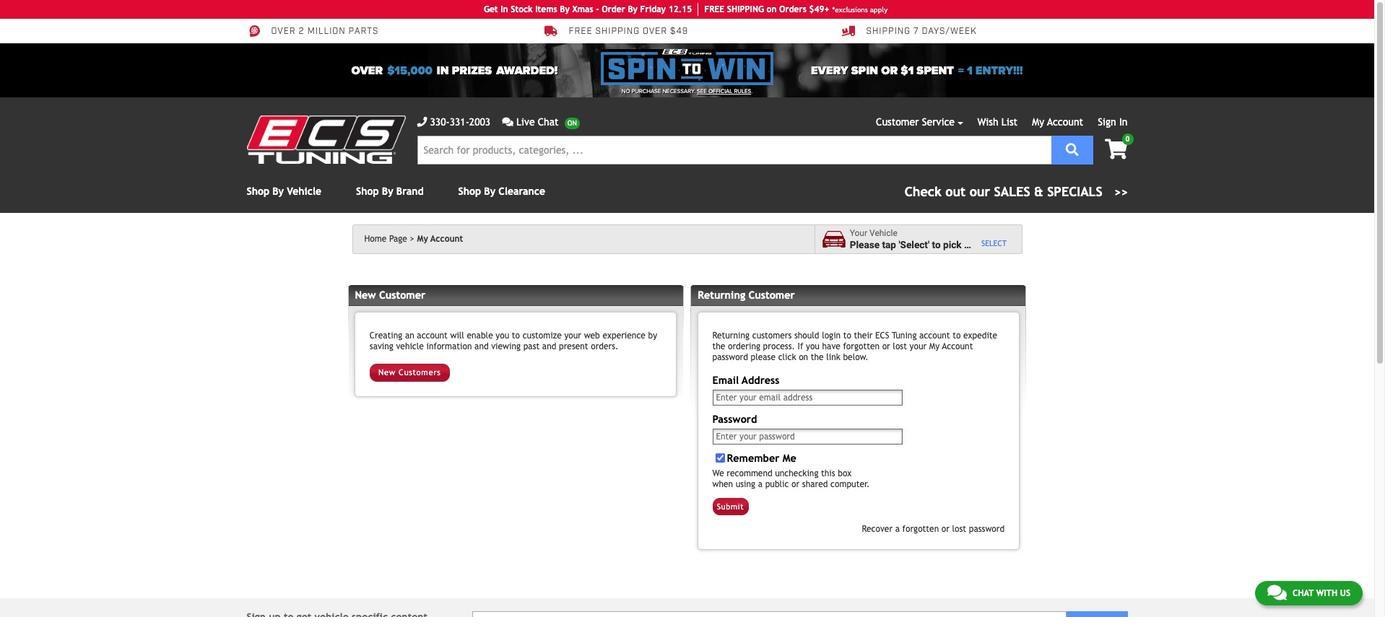 Task type: vqa. For each thing, say whether or not it's contained in the screenshot.
topmost "a"
yes



Task type: describe. For each thing, give the bounding box(es) containing it.
0 vertical spatial account
[[1048, 116, 1084, 128]]

shop by brand link
[[356, 186, 424, 197]]

customer service
[[877, 116, 955, 128]]

shipping
[[596, 26, 640, 37]]

creating an account will enable you to customize your web experience by saving vehicle information and viewing past and present orders.
[[370, 331, 658, 352]]

viewing
[[492, 341, 521, 352]]

customers
[[399, 368, 441, 378]]

Email email field
[[473, 612, 1067, 618]]

or left $1
[[882, 63, 898, 78]]

chat with us
[[1293, 589, 1351, 599]]

saving
[[370, 341, 394, 352]]

search image
[[1066, 143, 1079, 156]]

phone image
[[417, 117, 427, 127]]

ship
[[727, 4, 745, 14]]

should
[[795, 331, 820, 341]]

select
[[982, 239, 1007, 248]]

returning for returning customers should login to their ecs tuning account to expedite the ordering process. if you have forgotten or lost your my account password please click on the link below.
[[713, 331, 750, 341]]

sign in
[[1099, 116, 1128, 128]]

a for vehicle
[[965, 239, 970, 250]]

wish list
[[978, 116, 1018, 128]]

-
[[596, 4, 599, 14]]

login
[[822, 331, 841, 341]]

over for over 2 million parts
[[271, 26, 296, 37]]

your inside returning customers should login to their ecs tuning account to expedite the ordering process. if you have forgotten or lost your my account password please click on the link below.
[[910, 341, 927, 352]]

to left their
[[844, 331, 852, 341]]

if
[[798, 341, 804, 352]]

1
[[968, 63, 973, 78]]

account inside returning customers should login to their ecs tuning account to expedite the ordering process. if you have forgotten or lost your my account password please click on the link below.
[[943, 341, 974, 352]]

2003
[[470, 116, 491, 128]]

see official rules link
[[697, 87, 752, 96]]

shared
[[803, 480, 828, 490]]

1 horizontal spatial a
[[896, 525, 900, 535]]

to left expedite at the bottom of the page
[[953, 331, 961, 341]]

0 horizontal spatial vehicle
[[287, 186, 322, 197]]

Email Address email field
[[713, 390, 903, 406]]

shopping cart image
[[1106, 139, 1128, 160]]

remember me
[[727, 453, 797, 465]]

330-331-2003 link
[[417, 115, 491, 130]]

forgotten inside returning customers should login to their ecs tuning account to expedite the ordering process. if you have forgotten or lost your my account password please click on the link below.
[[844, 341, 880, 352]]

see
[[697, 88, 707, 95]]

sales & specials link
[[905, 182, 1128, 202]]

us
[[1341, 589, 1351, 599]]

Search text field
[[417, 136, 1052, 165]]

account inside returning customers should login to their ecs tuning account to expedite the ordering process. if you have forgotten or lost your my account password please click on the link below.
[[920, 331, 951, 341]]

service
[[923, 116, 955, 128]]

list
[[1002, 116, 1018, 128]]

by for shop by vehicle
[[273, 186, 284, 197]]

experience
[[603, 331, 646, 341]]

free
[[705, 4, 725, 14]]

orders.
[[591, 341, 619, 352]]

shipping
[[867, 26, 911, 37]]

331-
[[450, 116, 470, 128]]

new for new customer
[[355, 289, 376, 302]]

creating
[[370, 331, 403, 341]]

or right recover on the bottom of page
[[942, 525, 950, 535]]

my inside returning customers should login to their ecs tuning account to expedite the ordering process. if you have forgotten or lost your my account password please click on the link below.
[[930, 341, 940, 352]]

1 vertical spatial forgotten
[[903, 525, 940, 535]]

no
[[622, 88, 631, 95]]

over
[[643, 26, 668, 37]]

2 and from the left
[[543, 341, 557, 352]]

lost inside returning customers should login to their ecs tuning account to expedite the ordering process. if you have forgotten or lost your my account password please click on the link below.
[[893, 341, 908, 352]]

email address
[[713, 374, 780, 386]]

shipping 7 days/week
[[867, 26, 977, 37]]

no purchase necessary. see official rules .
[[622, 88, 753, 95]]

*exclusions apply link
[[833, 4, 888, 15]]

by right order
[[628, 4, 638, 14]]

free shipping over $49 link
[[544, 25, 689, 38]]

their
[[855, 331, 873, 341]]

customers
[[753, 331, 792, 341]]

unchecking
[[776, 469, 819, 479]]

new customers
[[379, 368, 441, 378]]

an
[[405, 331, 415, 341]]

you inside returning customers should login to their ecs tuning account to expedite the ordering process. if you have forgotten or lost your my account password please click on the link below.
[[806, 341, 820, 352]]

you inside the creating an account will enable you to customize your web experience by saving vehicle information and viewing past and present orders.
[[496, 331, 510, 341]]

1 vertical spatial password
[[970, 525, 1005, 535]]

recover
[[862, 525, 893, 535]]

in
[[437, 63, 449, 78]]

comments image for chat
[[1268, 585, 1288, 602]]

returning for returning customer
[[698, 289, 746, 302]]

new customers link
[[370, 364, 450, 382]]

0 horizontal spatial account
[[431, 234, 463, 244]]

over 2 million parts
[[271, 26, 379, 37]]

$1
[[901, 63, 914, 78]]

home page
[[365, 234, 407, 244]]

to inside the your vehicle please tap 'select' to pick a vehicle
[[933, 239, 941, 250]]

this
[[822, 469, 836, 479]]

12.15
[[669, 4, 692, 14]]

shop by vehicle link
[[247, 186, 322, 197]]

customer for new customer
[[379, 289, 426, 302]]

1 horizontal spatial my account
[[1033, 116, 1084, 128]]

to inside the creating an account will enable you to customize your web experience by saving vehicle information and viewing past and present orders.
[[512, 331, 520, 341]]

with
[[1317, 589, 1338, 599]]

vehicle inside the your vehicle please tap 'select' to pick a vehicle
[[870, 228, 898, 239]]

or inside returning customers should login to their ecs tuning account to expedite the ordering process. if you have forgotten or lost your my account password please click on the link below.
[[883, 341, 891, 352]]

over $15,000 in prizes
[[352, 63, 492, 78]]

we
[[713, 469, 725, 479]]

information
[[427, 341, 472, 352]]

Remember Me checkbox
[[716, 454, 725, 463]]

home page link
[[365, 234, 415, 244]]

past
[[524, 341, 540, 352]]

330-331-2003
[[430, 116, 491, 128]]

account inside the creating an account will enable you to customize your web experience by saving vehicle information and viewing past and present orders.
[[417, 331, 448, 341]]

enable
[[467, 331, 493, 341]]

orders
[[780, 4, 807, 14]]

below.
[[844, 352, 869, 362]]

clearance
[[499, 186, 546, 197]]

0 link
[[1094, 134, 1134, 161]]

shipping 7 days/week link
[[842, 25, 977, 38]]

sales
[[995, 184, 1031, 199]]

customer for returning customer
[[749, 289, 795, 302]]

or inside we recommend unchecking this box when using a public or shared computer.
[[792, 480, 800, 490]]

shop by clearance link
[[459, 186, 546, 197]]

by
[[649, 331, 658, 341]]

present
[[559, 341, 589, 352]]

link
[[827, 352, 841, 362]]

0 vertical spatial the
[[713, 341, 726, 352]]

'select'
[[899, 239, 930, 250]]

in for sign
[[1120, 116, 1128, 128]]

using
[[736, 480, 756, 490]]

2 horizontal spatial my
[[1033, 116, 1045, 128]]



Task type: locate. For each thing, give the bounding box(es) containing it.
account right "tuning"
[[920, 331, 951, 341]]

the left ordering
[[713, 341, 726, 352]]

shop for shop by brand
[[356, 186, 379, 197]]

1 horizontal spatial chat
[[1293, 589, 1314, 599]]

by left "clearance"
[[484, 186, 496, 197]]

0
[[1126, 135, 1130, 143]]

2 horizontal spatial a
[[965, 239, 970, 250]]

1 horizontal spatial on
[[799, 352, 809, 362]]

1 horizontal spatial your
[[910, 341, 927, 352]]

items
[[536, 4, 558, 14]]

process.
[[763, 341, 796, 352]]

vehicle down ecs tuning image
[[287, 186, 322, 197]]

7
[[914, 26, 920, 37]]

1 horizontal spatial the
[[811, 352, 824, 362]]

get in stock items by xmas - order by friday 12.15
[[484, 4, 692, 14]]

1 vertical spatial over
[[352, 63, 383, 78]]

will
[[451, 331, 465, 341]]

0 horizontal spatial your
[[565, 331, 582, 341]]

sign
[[1099, 116, 1117, 128]]

$49+
[[810, 4, 830, 14]]

a right using
[[759, 480, 763, 490]]

0 horizontal spatial the
[[713, 341, 726, 352]]

0 vertical spatial my
[[1033, 116, 1045, 128]]

0 horizontal spatial vehicle
[[396, 341, 424, 352]]

1 horizontal spatial comments image
[[1268, 585, 1288, 602]]

chat left with on the right bottom of page
[[1293, 589, 1314, 599]]

on inside returning customers should login to their ecs tuning account to expedite the ordering process. if you have forgotten or lost your my account password please click on the link below.
[[799, 352, 809, 362]]

Password password field
[[713, 429, 903, 445]]

by left xmas
[[560, 4, 570, 14]]

a inside the your vehicle please tap 'select' to pick a vehicle
[[965, 239, 970, 250]]

0 vertical spatial your
[[565, 331, 582, 341]]

0 vertical spatial new
[[355, 289, 376, 302]]

1 horizontal spatial customer
[[749, 289, 795, 302]]

and down enable
[[475, 341, 489, 352]]

chat right live
[[538, 116, 559, 128]]

address
[[742, 374, 780, 386]]

0 vertical spatial you
[[496, 331, 510, 341]]

2 vertical spatial account
[[943, 341, 974, 352]]

expedite
[[964, 331, 998, 341]]

your down "tuning"
[[910, 341, 927, 352]]

1 horizontal spatial password
[[970, 525, 1005, 535]]

home
[[365, 234, 387, 244]]

1 horizontal spatial forgotten
[[903, 525, 940, 535]]

a for public
[[759, 480, 763, 490]]

account right page
[[431, 234, 463, 244]]

1 horizontal spatial lost
[[953, 525, 967, 535]]

shop by brand
[[356, 186, 424, 197]]

1 horizontal spatial account
[[920, 331, 951, 341]]

the
[[713, 341, 726, 352], [811, 352, 824, 362]]

$49
[[671, 26, 689, 37]]

ecs tuning image
[[247, 116, 406, 164]]

customer service button
[[877, 115, 964, 130]]

click
[[779, 352, 797, 362]]

1 vertical spatial my account
[[417, 234, 463, 244]]

customer left service at the right of the page
[[877, 116, 920, 128]]

when
[[713, 480, 734, 490]]

in right get
[[501, 4, 508, 14]]

ecs tuning 'spin to win' contest logo image
[[601, 49, 774, 85]]

new down saving
[[379, 368, 396, 378]]

1 vertical spatial new
[[379, 368, 396, 378]]

0 vertical spatial over
[[271, 26, 296, 37]]

rules
[[735, 88, 752, 95]]

friday
[[641, 4, 666, 14]]

over 2 million parts link
[[247, 25, 379, 38]]

returning inside returning customers should login to their ecs tuning account to expedite the ordering process. if you have forgotten or lost your my account password please click on the link below.
[[713, 331, 750, 341]]

1 vertical spatial my
[[417, 234, 428, 244]]

0 horizontal spatial in
[[501, 4, 508, 14]]

shop by vehicle
[[247, 186, 322, 197]]

select link
[[982, 239, 1007, 249]]

apply
[[871, 5, 888, 13]]

0 horizontal spatial lost
[[893, 341, 908, 352]]

or
[[882, 63, 898, 78], [883, 341, 891, 352], [792, 480, 800, 490], [942, 525, 950, 535]]

comments image inside chat with us link
[[1268, 585, 1288, 602]]

1 horizontal spatial vehicle
[[972, 239, 1004, 250]]

days/week
[[922, 26, 977, 37]]

comments image left chat with us
[[1268, 585, 1288, 602]]

every
[[812, 63, 849, 78]]

0 vertical spatial in
[[501, 4, 508, 14]]

1 horizontal spatial over
[[352, 63, 383, 78]]

on right ping
[[767, 4, 777, 14]]

&
[[1035, 184, 1044, 199]]

0 horizontal spatial chat
[[538, 116, 559, 128]]

2 horizontal spatial account
[[1048, 116, 1084, 128]]

million
[[308, 26, 346, 37]]

0 horizontal spatial customer
[[379, 289, 426, 302]]

2 account from the left
[[920, 331, 951, 341]]

new for new customers
[[379, 368, 396, 378]]

account
[[1048, 116, 1084, 128], [431, 234, 463, 244], [943, 341, 974, 352]]

a right pick
[[965, 239, 970, 250]]

my account link
[[1033, 116, 1084, 128]]

2 horizontal spatial customer
[[877, 116, 920, 128]]

vehicle
[[972, 239, 1004, 250], [396, 341, 424, 352]]

1 horizontal spatial in
[[1120, 116, 1128, 128]]

330-
[[430, 116, 450, 128]]

1 vertical spatial a
[[759, 480, 763, 490]]

0 vertical spatial chat
[[538, 116, 559, 128]]

3 shop from the left
[[459, 186, 481, 197]]

1 vertical spatial chat
[[1293, 589, 1314, 599]]

1 vertical spatial on
[[799, 352, 809, 362]]

2 horizontal spatial shop
[[459, 186, 481, 197]]

wish
[[978, 116, 999, 128]]

comments image left live
[[502, 117, 514, 127]]

by left brand
[[382, 186, 394, 197]]

ecs
[[876, 331, 890, 341]]

a right recover on the bottom of page
[[896, 525, 900, 535]]

vehicle down 'an'
[[396, 341, 424, 352]]

over left 2 on the top left of the page
[[271, 26, 296, 37]]

1 vertical spatial the
[[811, 352, 824, 362]]

have
[[823, 341, 841, 352]]

tuning
[[892, 331, 917, 341]]

live chat
[[517, 116, 559, 128]]

chat
[[538, 116, 559, 128], [1293, 589, 1314, 599]]

lost
[[893, 341, 908, 352], [953, 525, 967, 535]]

recover a forgotten or lost password
[[862, 525, 1005, 535]]

vehicle
[[287, 186, 322, 197], [870, 228, 898, 239]]

customize
[[523, 331, 562, 341]]

by for shop by brand
[[382, 186, 394, 197]]

a
[[965, 239, 970, 250], [759, 480, 763, 490], [896, 525, 900, 535]]

vehicle right pick
[[972, 239, 1004, 250]]

shop for shop by clearance
[[459, 186, 481, 197]]

account down expedite at the bottom of the page
[[943, 341, 974, 352]]

returning
[[698, 289, 746, 302], [713, 331, 750, 341]]

a inside we recommend unchecking this box when using a public or shared computer.
[[759, 480, 763, 490]]

0 vertical spatial forgotten
[[844, 341, 880, 352]]

0 vertical spatial password
[[713, 352, 749, 362]]

2 vertical spatial a
[[896, 525, 900, 535]]

my account up search image in the right of the page
[[1033, 116, 1084, 128]]

you up viewing
[[496, 331, 510, 341]]

comments image
[[502, 117, 514, 127], [1268, 585, 1288, 602]]

you right if
[[806, 341, 820, 352]]

1 vertical spatial vehicle
[[396, 341, 424, 352]]

in
[[501, 4, 508, 14], [1120, 116, 1128, 128]]

0 horizontal spatial over
[[271, 26, 296, 37]]

your up present
[[565, 331, 582, 341]]

0 vertical spatial vehicle
[[287, 186, 322, 197]]

1 horizontal spatial my
[[930, 341, 940, 352]]

customer inside popup button
[[877, 116, 920, 128]]

web
[[584, 331, 600, 341]]

pick
[[944, 239, 962, 250]]

1 shop from the left
[[247, 186, 270, 197]]

stock
[[511, 4, 533, 14]]

0 vertical spatial comments image
[[502, 117, 514, 127]]

by down ecs tuning image
[[273, 186, 284, 197]]

0 horizontal spatial a
[[759, 480, 763, 490]]

free shipping over $49
[[569, 26, 689, 37]]

0 vertical spatial returning
[[698, 289, 746, 302]]

account up search image in the right of the page
[[1048, 116, 1084, 128]]

and down customize at the bottom of the page
[[543, 341, 557, 352]]

free
[[569, 26, 593, 37]]

None submit
[[713, 498, 749, 516]]

over down parts
[[352, 63, 383, 78]]

1 vertical spatial your
[[910, 341, 927, 352]]

1 horizontal spatial shop
[[356, 186, 379, 197]]

0 horizontal spatial my account
[[417, 234, 463, 244]]

0 horizontal spatial on
[[767, 4, 777, 14]]

to
[[933, 239, 941, 250], [512, 331, 520, 341], [844, 331, 852, 341], [953, 331, 961, 341]]

customer up customers
[[749, 289, 795, 302]]

0 horizontal spatial comments image
[[502, 117, 514, 127]]

0 horizontal spatial my
[[417, 234, 428, 244]]

vehicle inside the your vehicle please tap 'select' to pick a vehicle
[[972, 239, 1004, 250]]

please
[[751, 352, 776, 362]]

0 vertical spatial my account
[[1033, 116, 1084, 128]]

to up viewing
[[512, 331, 520, 341]]

order
[[602, 4, 626, 14]]

1 vertical spatial returning
[[713, 331, 750, 341]]

to left pick
[[933, 239, 941, 250]]

forgotten right recover on the bottom of page
[[903, 525, 940, 535]]

0 horizontal spatial new
[[355, 289, 376, 302]]

forgotten down their
[[844, 341, 880, 352]]

1 horizontal spatial and
[[543, 341, 557, 352]]

in right sign
[[1120, 116, 1128, 128]]

0 vertical spatial a
[[965, 239, 970, 250]]

over for over $15,000 in prizes
[[352, 63, 383, 78]]

0 horizontal spatial password
[[713, 352, 749, 362]]

1 vertical spatial account
[[431, 234, 463, 244]]

new up creating
[[355, 289, 376, 302]]

0 horizontal spatial and
[[475, 341, 489, 352]]

0 vertical spatial lost
[[893, 341, 908, 352]]

wish list link
[[978, 116, 1018, 128]]

2 vertical spatial my
[[930, 341, 940, 352]]

vehicle inside the creating an account will enable you to customize your web experience by saving vehicle information and viewing past and present orders.
[[396, 341, 424, 352]]

official
[[709, 88, 733, 95]]

1 horizontal spatial new
[[379, 368, 396, 378]]

1 vertical spatial lost
[[953, 525, 967, 535]]

me
[[783, 453, 797, 465]]

vehicle up tap
[[870, 228, 898, 239]]

0 horizontal spatial account
[[417, 331, 448, 341]]

1 horizontal spatial you
[[806, 341, 820, 352]]

0 horizontal spatial forgotten
[[844, 341, 880, 352]]

or down unchecking
[[792, 480, 800, 490]]

page
[[389, 234, 407, 244]]

customer up 'an'
[[379, 289, 426, 302]]

1 vertical spatial in
[[1120, 116, 1128, 128]]

password inside returning customers should login to their ecs tuning account to expedite the ordering process. if you have forgotten or lost your my account password please click on the link below.
[[713, 352, 749, 362]]

or down ecs
[[883, 341, 891, 352]]

public
[[766, 480, 789, 490]]

get
[[484, 4, 498, 14]]

free ship ping on orders $49+ *exclusions apply
[[705, 4, 888, 14]]

your inside the creating an account will enable you to customize your web experience by saving vehicle information and viewing past and present orders.
[[565, 331, 582, 341]]

my account right page
[[417, 234, 463, 244]]

0 horizontal spatial shop
[[247, 186, 270, 197]]

0 vertical spatial on
[[767, 4, 777, 14]]

1 horizontal spatial vehicle
[[870, 228, 898, 239]]

shop for shop by vehicle
[[247, 186, 270, 197]]

every spin or $1 spent = 1 entry!!!
[[812, 63, 1024, 78]]

2 shop from the left
[[356, 186, 379, 197]]

0 horizontal spatial you
[[496, 331, 510, 341]]

remember
[[727, 453, 780, 465]]

comments image inside live chat link
[[502, 117, 514, 127]]

1 vertical spatial you
[[806, 341, 820, 352]]

*exclusions
[[833, 5, 868, 13]]

new
[[355, 289, 376, 302], [379, 368, 396, 378]]

by for shop by clearance
[[484, 186, 496, 197]]

the left link
[[811, 352, 824, 362]]

1 horizontal spatial account
[[943, 341, 974, 352]]

=
[[959, 63, 965, 78]]

0 vertical spatial vehicle
[[972, 239, 1004, 250]]

1 account from the left
[[417, 331, 448, 341]]

account up information
[[417, 331, 448, 341]]

1 and from the left
[[475, 341, 489, 352]]

spin
[[852, 63, 879, 78]]

1 vertical spatial comments image
[[1268, 585, 1288, 602]]

on down if
[[799, 352, 809, 362]]

recommend
[[727, 469, 773, 479]]

in for get
[[501, 4, 508, 14]]

comments image for live
[[502, 117, 514, 127]]

forgotten
[[844, 341, 880, 352], [903, 525, 940, 535]]

1 vertical spatial vehicle
[[870, 228, 898, 239]]

$15,000
[[387, 63, 433, 78]]

2
[[299, 26, 305, 37]]



